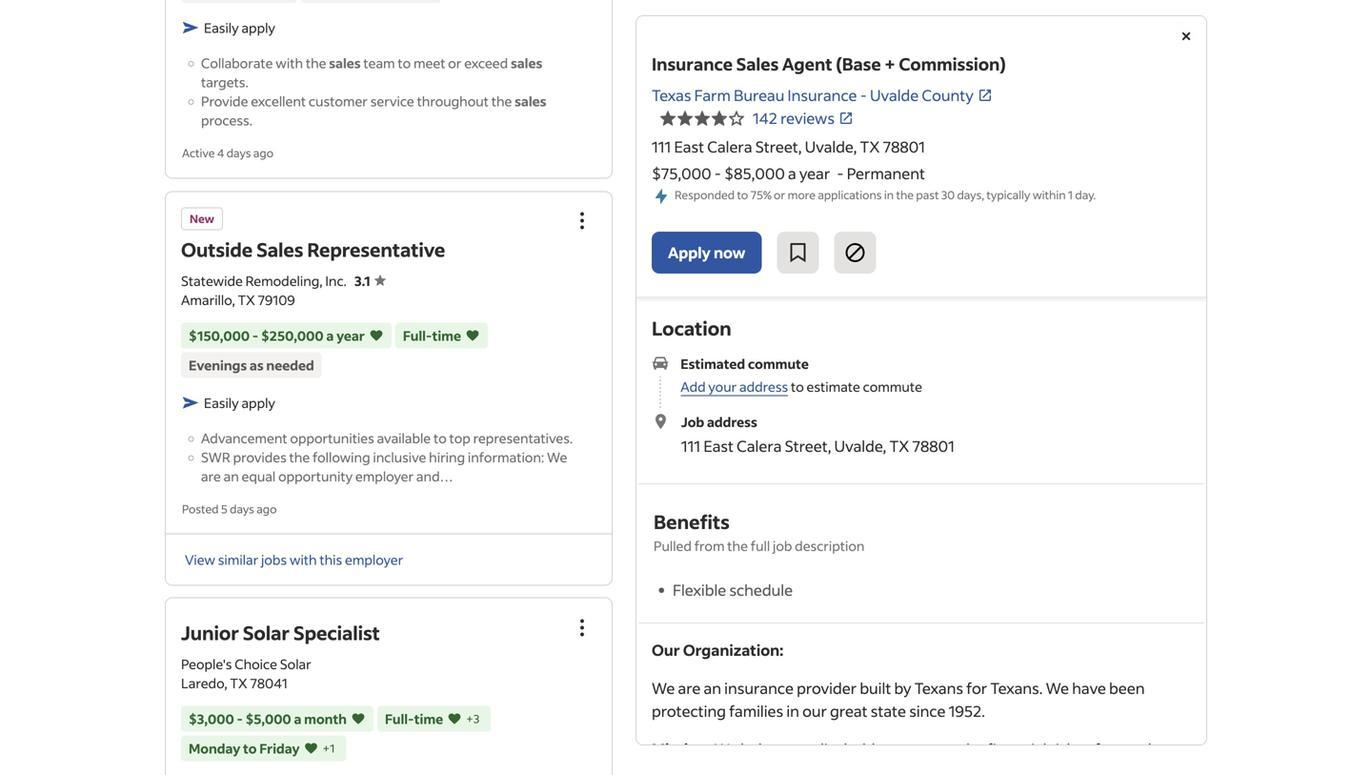 Task type: describe. For each thing, give the bounding box(es) containing it.
evenings as needed
[[189, 356, 314, 374]]

days for collaborate with the sales team to meet or exceed sales targets. provide excellent customer service throughout the sales process.
[[227, 146, 251, 160]]

needed
[[266, 356, 314, 374]]

job
[[682, 413, 705, 430]]

estimated
[[681, 355, 746, 373]]

description
[[795, 537, 865, 555]]

people's choice solar laredo, tx 78041
[[181, 656, 312, 692]]

full-time for $3,000 - $5,000 a month
[[385, 710, 444, 727]]

142 reviews link
[[753, 108, 854, 128]]

and
[[677, 762, 704, 775]]

with inside collaborate with the sales team to meet or exceed sales targets. provide excellent customer service throughout the sales process.
[[276, 55, 303, 72]]

evenings
[[189, 356, 247, 374]]

texas farm bureau insurance - uvalde county
[[652, 85, 974, 105]]

insurance sales agent (base + commission)
[[652, 53, 1007, 75]]

matches your preference image
[[447, 709, 463, 728]]

$5,000
[[246, 710, 291, 727]]

close job details image
[[1176, 25, 1198, 48]]

collaborate with the sales team to meet or exceed sales targets. provide excellent customer service throughout the sales process.
[[201, 55, 547, 129]]

time for $3,000 - $5,000 a month
[[415, 710, 444, 727]]

state
[[871, 701, 907, 721]]

insurance
[[725, 679, 794, 698]]

policyholders
[[802, 740, 898, 759]]

0 vertical spatial 111
[[652, 137, 671, 156]]

manage
[[901, 740, 958, 759]]

$85,000
[[725, 164, 785, 183]]

a for $250,000
[[326, 327, 334, 344]]

ago for employer
[[257, 501, 277, 516]]

111 east calera street, uvalde, tx 78801
[[652, 137, 926, 156]]

we are an insurance provider built by texans for texans. we have been protecting families in our great state since 1952.
[[652, 679, 1146, 721]]

protecting
[[652, 701, 727, 721]]

amarillo,
[[181, 291, 235, 308]]

0 vertical spatial 1
[[1069, 187, 1074, 202]]

remodeling,
[[246, 272, 323, 289]]

days for advancement opportunities available to top representatives. swr provides the following inclusive hiring information: we are an equal opportunity employer and…
[[230, 501, 254, 516]]

by
[[895, 679, 912, 698]]

+ 1
[[323, 741, 335, 756]]

organization:
[[683, 640, 784, 660]]

add
[[681, 378, 706, 395]]

the left past
[[897, 187, 914, 202]]

commission)
[[899, 53, 1007, 75]]

specialist
[[294, 620, 380, 645]]

we inside the we help our policyholders manage the financial risks of everyday life and successfully recover from insured losses through prompt
[[715, 740, 738, 759]]

78041
[[250, 675, 288, 692]]

0 vertical spatial street,
[[756, 137, 802, 156]]

0 vertical spatial east
[[675, 137, 705, 156]]

texas
[[652, 85, 692, 105]]

similar
[[218, 551, 259, 568]]

following
[[313, 448, 371, 466]]

(base
[[836, 53, 882, 75]]

insurance inside 'link'
[[788, 85, 858, 105]]

and…
[[417, 468, 453, 485]]

choice
[[235, 656, 277, 673]]

full
[[751, 537, 771, 555]]

75%
[[751, 187, 772, 202]]

estimate
[[807, 378, 861, 395]]

inc.
[[325, 272, 347, 289]]

your
[[709, 378, 737, 395]]

amarillo, tx 79109
[[181, 291, 295, 308]]

our inside we are an insurance provider built by texans for texans. we have been protecting families in our great state since 1952.
[[803, 701, 827, 721]]

customer
[[309, 93, 368, 110]]

flexible schedule
[[673, 580, 793, 600]]

opportunities
[[290, 429, 374, 447]]

0 horizontal spatial 1
[[330, 741, 335, 756]]

year for $85,000
[[800, 164, 831, 183]]

we help our policyholders manage the financial risks of everyday life and successfully recover from insured losses through prompt
[[652, 740, 1169, 775]]

job address 111 east calera street, uvalde, tx 78801
[[682, 413, 955, 456]]

easily apply for advancement
[[204, 394, 276, 411]]

4
[[217, 146, 224, 160]]

been
[[1110, 679, 1146, 698]]

representative
[[307, 237, 445, 262]]

matches your preference image for full-time
[[465, 326, 481, 345]]

responded
[[675, 187, 735, 202]]

within
[[1033, 187, 1066, 202]]

outside sales representative button
[[181, 237, 445, 262]]

mission:
[[652, 740, 715, 759]]

the inside benefits pulled from the full job description
[[728, 537, 748, 555]]

to left the friday
[[243, 740, 257, 757]]

texans.
[[991, 679, 1043, 698]]

111 inside job address 111 east calera street, uvalde, tx 78801
[[682, 436, 701, 456]]

$250,000
[[261, 327, 324, 344]]

a for $85,000
[[788, 164, 797, 183]]

not interested image
[[844, 241, 867, 264]]

view similar jobs with this employer
[[185, 551, 404, 568]]

job actions for outside sales representative is collapsed image
[[571, 209, 594, 232]]

team
[[364, 55, 395, 72]]

location
[[652, 316, 732, 341]]

the up the customer
[[306, 55, 327, 72]]

79109
[[258, 291, 295, 308]]

recover
[[795, 762, 849, 775]]

benefits pulled from the full job description
[[654, 509, 865, 555]]

active
[[182, 146, 215, 160]]

time for $150,000 - $250,000 a year
[[433, 327, 461, 344]]

uvalde
[[871, 85, 919, 105]]

insured
[[890, 762, 943, 775]]

families
[[730, 701, 784, 721]]

0 vertical spatial 78801
[[883, 137, 926, 156]]

- inside texas farm bureau insurance - uvalde county 'link'
[[861, 85, 868, 105]]

flexible
[[673, 580, 727, 600]]

for
[[967, 679, 988, 698]]

or inside collaborate with the sales team to meet or exceed sales targets. provide excellent customer service throughout the sales process.
[[448, 55, 462, 72]]

more
[[788, 187, 816, 202]]

responded to 75% or more applications in the past 30 days, typically within 1 day.
[[675, 187, 1097, 202]]

an inside we are an insurance provider built by texans for texans. we have been protecting families in our great state since 1952.
[[704, 679, 722, 698]]

day.
[[1076, 187, 1097, 202]]

uvalde, inside job address 111 east calera street, uvalde, tx 78801
[[835, 436, 887, 456]]

bureau
[[734, 85, 785, 105]]

job actions for junior solar specialist is collapsed image
[[571, 616, 594, 639]]

matches your preference image for monday to friday
[[304, 739, 319, 758]]

the inside the we help our policyholders manage the financial risks of everyday life and successfully recover from insured losses through prompt
[[961, 740, 985, 759]]

statewide
[[181, 272, 243, 289]]

1952.
[[949, 701, 986, 721]]

information:
[[468, 448, 545, 466]]

our organization:
[[652, 640, 784, 660]]

+ 3
[[466, 711, 480, 726]]

apply for advancement
[[242, 394, 276, 411]]

in inside we are an insurance provider built by texans for texans. we have been protecting families in our great state since 1952.
[[787, 701, 800, 721]]

add your address button
[[681, 378, 789, 396]]

pulled
[[654, 537, 692, 555]]



Task type: vqa. For each thing, say whether or not it's contained in the screenshot.
an in Advancement opportunities available to top representatives. SWR provides the following inclusive hiring information: We are an equal opportunity employer and…
yes



Task type: locate. For each thing, give the bounding box(es) containing it.
0 horizontal spatial commute
[[748, 355, 809, 373]]

sales right throughout
[[515, 93, 547, 110]]

+ right (base
[[885, 53, 896, 75]]

or right meet
[[448, 55, 462, 72]]

1 vertical spatial east
[[704, 436, 734, 456]]

the up opportunity
[[289, 448, 310, 466]]

1 vertical spatial ago
[[257, 501, 277, 516]]

apply
[[242, 19, 276, 36], [242, 394, 276, 411]]

0 horizontal spatial sales
[[257, 237, 304, 262]]

0 vertical spatial commute
[[748, 355, 809, 373]]

tx inside the people's choice solar laredo, tx 78041
[[230, 675, 247, 692]]

0 vertical spatial an
[[224, 468, 239, 485]]

0 vertical spatial or
[[448, 55, 462, 72]]

everyday
[[1104, 740, 1169, 759]]

uvalde,
[[805, 137, 857, 156], [835, 436, 887, 456]]

we left help
[[715, 740, 738, 759]]

- up the applications
[[838, 164, 844, 183]]

1 vertical spatial or
[[774, 187, 786, 202]]

insurance
[[652, 53, 733, 75], [788, 85, 858, 105]]

sales for outside
[[257, 237, 304, 262]]

equal
[[242, 468, 276, 485]]

- right $3,000
[[237, 710, 243, 727]]

full- for $150,000 - $250,000 a year
[[403, 327, 433, 344]]

0 horizontal spatial in
[[787, 701, 800, 721]]

ago
[[254, 146, 274, 160], [257, 501, 277, 516]]

days right "4"
[[227, 146, 251, 160]]

sales up bureau
[[737, 53, 779, 75]]

in
[[885, 187, 894, 202], [787, 701, 800, 721]]

0 vertical spatial solar
[[243, 620, 290, 645]]

permanent
[[847, 164, 926, 183]]

1 easily apply from the top
[[204, 19, 276, 36]]

from down policyholders
[[852, 762, 887, 775]]

targets.
[[201, 74, 249, 91]]

matches your preference image for $3,000 - $5,000 a month
[[351, 709, 366, 728]]

0 vertical spatial employer
[[356, 468, 414, 485]]

30
[[942, 187, 955, 202]]

0 vertical spatial ago
[[254, 146, 274, 160]]

1 vertical spatial uvalde,
[[835, 436, 887, 456]]

0 horizontal spatial year
[[337, 327, 365, 344]]

tx
[[861, 137, 880, 156], [238, 291, 255, 308], [890, 436, 910, 456], [230, 675, 247, 692]]

0 vertical spatial easily
[[204, 19, 239, 36]]

2 apply from the top
[[242, 394, 276, 411]]

from
[[695, 537, 725, 555], [852, 762, 887, 775]]

a right $250,000
[[326, 327, 334, 344]]

-
[[861, 85, 868, 105], [715, 164, 722, 183], [838, 164, 844, 183], [253, 327, 259, 344], [237, 710, 243, 727]]

1 horizontal spatial our
[[803, 701, 827, 721]]

are
[[201, 468, 221, 485], [678, 679, 701, 698]]

agent
[[783, 53, 833, 75]]

easily down evenings
[[204, 394, 239, 411]]

1 vertical spatial in
[[787, 701, 800, 721]]

1 vertical spatial a
[[326, 327, 334, 344]]

address down add your address button
[[707, 413, 758, 430]]

1 horizontal spatial 111
[[682, 436, 701, 456]]

- up as
[[253, 327, 259, 344]]

this
[[320, 551, 342, 568]]

address
[[740, 378, 789, 395], [707, 413, 758, 430]]

save this job image
[[787, 241, 810, 264]]

easily apply up advancement
[[204, 394, 276, 411]]

our down provider
[[803, 701, 827, 721]]

junior
[[181, 620, 239, 645]]

exceed
[[465, 55, 508, 72]]

uvalde, down estimate
[[835, 436, 887, 456]]

1 horizontal spatial 1
[[1069, 187, 1074, 202]]

an up protecting
[[704, 679, 722, 698]]

0 vertical spatial are
[[201, 468, 221, 485]]

1 vertical spatial insurance
[[788, 85, 858, 105]]

estimated commute add your address to estimate commute
[[681, 355, 923, 395]]

calera down add your address button
[[737, 436, 782, 456]]

posted
[[182, 501, 219, 516]]

since
[[910, 701, 946, 721]]

full-time
[[403, 327, 461, 344], [385, 710, 444, 727]]

0 vertical spatial in
[[885, 187, 894, 202]]

provider
[[797, 679, 857, 698]]

1 vertical spatial 111
[[682, 436, 701, 456]]

- for $150,000 - $250,000 a year
[[253, 327, 259, 344]]

ago right "4"
[[254, 146, 274, 160]]

from inside the we help our policyholders manage the financial risks of everyday life and successfully recover from insured losses through prompt
[[852, 762, 887, 775]]

+ for monday to friday
[[323, 741, 330, 756]]

1 vertical spatial our
[[775, 740, 799, 759]]

easily for collaborate
[[204, 19, 239, 36]]

1 vertical spatial an
[[704, 679, 722, 698]]

the inside advancement opportunities available to top representatives. swr provides the following inclusive hiring information: we are an equal opportunity employer and…
[[289, 448, 310, 466]]

process.
[[201, 112, 253, 129]]

1 vertical spatial time
[[415, 710, 444, 727]]

0 vertical spatial sales
[[737, 53, 779, 75]]

1 vertical spatial apply
[[242, 394, 276, 411]]

0 horizontal spatial 111
[[652, 137, 671, 156]]

- up "responded"
[[715, 164, 722, 183]]

with left this
[[290, 551, 317, 568]]

142
[[753, 108, 778, 128]]

3.1
[[355, 272, 371, 289]]

142 reviews
[[753, 108, 835, 128]]

- for $75,000 - $85,000 a year - permanent
[[715, 164, 722, 183]]

street,
[[756, 137, 802, 156], [785, 436, 832, 456]]

to left estimate
[[791, 378, 804, 395]]

1 horizontal spatial in
[[885, 187, 894, 202]]

0 vertical spatial our
[[803, 701, 827, 721]]

sales up remodeling,
[[257, 237, 304, 262]]

are down swr
[[201, 468, 221, 485]]

1 vertical spatial street,
[[785, 436, 832, 456]]

now
[[714, 243, 746, 262]]

employer
[[356, 468, 414, 485], [345, 551, 404, 568]]

0 vertical spatial uvalde,
[[805, 137, 857, 156]]

uvalde, down reviews
[[805, 137, 857, 156]]

+ for full-time
[[466, 711, 474, 726]]

apply up collaborate
[[242, 19, 276, 36]]

1 horizontal spatial or
[[774, 187, 786, 202]]

111 up $75,000
[[652, 137, 671, 156]]

collaborate
[[201, 55, 273, 72]]

texans
[[915, 679, 964, 698]]

1 down "month" on the left
[[330, 741, 335, 756]]

benefits
[[654, 509, 730, 534]]

year for $250,000
[[337, 327, 365, 344]]

street, down estimate
[[785, 436, 832, 456]]

street, up $75,000 - $85,000 a year - permanent
[[756, 137, 802, 156]]

our inside the we help our policyholders manage the financial risks of everyday life and successfully recover from insured losses through prompt
[[775, 740, 799, 759]]

with up the excellent at the left top of page
[[276, 55, 303, 72]]

our
[[652, 640, 680, 660]]

as
[[250, 356, 264, 374]]

days,
[[958, 187, 985, 202]]

78801 inside job address 111 east calera street, uvalde, tx 78801
[[913, 436, 955, 456]]

jobs
[[261, 551, 287, 568]]

are up protecting
[[678, 679, 701, 698]]

east up $75,000
[[675, 137, 705, 156]]

1 vertical spatial easily
[[204, 394, 239, 411]]

3.1 out of five stars rating image
[[355, 272, 386, 289]]

1 vertical spatial are
[[678, 679, 701, 698]]

street, inside job address 111 east calera street, uvalde, tx 78801
[[785, 436, 832, 456]]

0 vertical spatial calera
[[708, 137, 753, 156]]

from down benefits
[[695, 537, 725, 555]]

1 horizontal spatial an
[[704, 679, 722, 698]]

commute right estimate
[[864, 378, 923, 395]]

2 horizontal spatial a
[[788, 164, 797, 183]]

sales left team
[[329, 55, 361, 72]]

full-time for $150,000 - $250,000 a year
[[403, 327, 461, 344]]

1 vertical spatial 1
[[330, 741, 335, 756]]

a up the more
[[788, 164, 797, 183]]

schedule
[[730, 580, 793, 600]]

0 horizontal spatial or
[[448, 55, 462, 72]]

sales
[[329, 55, 361, 72], [511, 55, 543, 72], [515, 93, 547, 110]]

1 vertical spatial sales
[[257, 237, 304, 262]]

2 easily apply from the top
[[204, 394, 276, 411]]

1 horizontal spatial year
[[800, 164, 831, 183]]

ago for process.
[[254, 146, 274, 160]]

- for $3,000 - $5,000 a month
[[237, 710, 243, 727]]

address inside estimated commute add your address to estimate commute
[[740, 378, 789, 395]]

1 apply from the top
[[242, 19, 276, 36]]

successfully
[[707, 762, 792, 775]]

0 horizontal spatial our
[[775, 740, 799, 759]]

0 vertical spatial apply
[[242, 19, 276, 36]]

2 horizontal spatial +
[[885, 53, 896, 75]]

built
[[860, 679, 892, 698]]

1 vertical spatial full-time
[[385, 710, 444, 727]]

2 vertical spatial +
[[323, 741, 330, 756]]

we up protecting
[[652, 679, 675, 698]]

matches your preference image for $150,000 - $250,000 a year
[[369, 326, 384, 345]]

solar up 78041
[[280, 656, 312, 673]]

junior solar specialist
[[181, 620, 380, 645]]

easily for advancement
[[204, 394, 239, 411]]

advancement opportunities available to top representatives. swr provides the following inclusive hiring information: we are an equal opportunity employer and…
[[201, 429, 573, 485]]

0 vertical spatial year
[[800, 164, 831, 183]]

0 vertical spatial +
[[885, 53, 896, 75]]

view similar jobs with this employer link
[[185, 551, 404, 568]]

to left 75%
[[737, 187, 749, 202]]

address right your
[[740, 378, 789, 395]]

top
[[450, 429, 471, 447]]

0 vertical spatial address
[[740, 378, 789, 395]]

solar inside the people's choice solar laredo, tx 78041
[[280, 656, 312, 673]]

new
[[190, 211, 214, 226]]

1 vertical spatial from
[[852, 762, 887, 775]]

to inside estimated commute add your address to estimate commute
[[791, 378, 804, 395]]

1
[[1069, 187, 1074, 202], [330, 741, 335, 756]]

throughout
[[417, 93, 489, 110]]

0 horizontal spatial a
[[294, 710, 302, 727]]

to inside advancement opportunities available to top representatives. swr provides the following inclusive hiring information: we are an equal opportunity employer and…
[[434, 429, 447, 447]]

calera up $85,000
[[708, 137, 753, 156]]

friday
[[260, 740, 300, 757]]

service
[[371, 93, 415, 110]]

easily apply for collaborate
[[204, 19, 276, 36]]

0 horizontal spatial insurance
[[652, 53, 733, 75]]

month
[[304, 710, 347, 727]]

are inside advancement opportunities available to top representatives. swr provides the following inclusive hiring information: we are an equal opportunity employer and…
[[201, 468, 221, 485]]

+ right matches your preference image
[[466, 711, 474, 726]]

1 vertical spatial 78801
[[913, 436, 955, 456]]

in down permanent
[[885, 187, 894, 202]]

a left "month" on the left
[[294, 710, 302, 727]]

1 vertical spatial full-
[[385, 710, 415, 727]]

apply for collaborate
[[242, 19, 276, 36]]

east inside job address 111 east calera street, uvalde, tx 78801
[[704, 436, 734, 456]]

0 horizontal spatial an
[[224, 468, 239, 485]]

year down 3.1
[[337, 327, 365, 344]]

111
[[652, 137, 671, 156], [682, 436, 701, 456]]

1 vertical spatial employer
[[345, 551, 404, 568]]

we left have
[[1046, 679, 1070, 698]]

0 horizontal spatial from
[[695, 537, 725, 555]]

with
[[276, 55, 303, 72], [290, 551, 317, 568]]

1 easily from the top
[[204, 19, 239, 36]]

1 horizontal spatial sales
[[737, 53, 779, 75]]

3.9 out of 5 stars image
[[660, 107, 746, 130]]

111 down job
[[682, 436, 701, 456]]

a
[[788, 164, 797, 183], [326, 327, 334, 344], [294, 710, 302, 727]]

0 vertical spatial time
[[433, 327, 461, 344]]

0 vertical spatial easily apply
[[204, 19, 276, 36]]

the left full
[[728, 537, 748, 555]]

0 vertical spatial a
[[788, 164, 797, 183]]

2 vertical spatial a
[[294, 710, 302, 727]]

outside sales representative
[[181, 237, 445, 262]]

days right '5'
[[230, 501, 254, 516]]

great
[[831, 701, 868, 721]]

people's
[[181, 656, 232, 673]]

1 vertical spatial address
[[707, 413, 758, 430]]

- left uvalde
[[861, 85, 868, 105]]

a for $5,000
[[294, 710, 302, 727]]

employer down inclusive at the bottom of page
[[356, 468, 414, 485]]

year up the more
[[800, 164, 831, 183]]

life
[[652, 762, 674, 775]]

the down exceed
[[492, 93, 512, 110]]

or
[[448, 55, 462, 72], [774, 187, 786, 202]]

an down swr
[[224, 468, 239, 485]]

1 vertical spatial calera
[[737, 436, 782, 456]]

1 vertical spatial with
[[290, 551, 317, 568]]

0 vertical spatial days
[[227, 146, 251, 160]]

past
[[917, 187, 940, 202]]

excellent
[[251, 93, 306, 110]]

view
[[185, 551, 215, 568]]

our right help
[[775, 740, 799, 759]]

ago down the equal
[[257, 501, 277, 516]]

easily apply up collaborate
[[204, 19, 276, 36]]

outside
[[181, 237, 253, 262]]

available
[[377, 429, 431, 447]]

sales for insurance
[[737, 53, 779, 75]]

1 horizontal spatial a
[[326, 327, 334, 344]]

1 horizontal spatial commute
[[864, 378, 923, 395]]

apply down as
[[242, 394, 276, 411]]

calera inside job address 111 east calera street, uvalde, tx 78801
[[737, 436, 782, 456]]

posted 5 days ago
[[182, 501, 277, 516]]

address inside job address 111 east calera street, uvalde, tx 78801
[[707, 413, 758, 430]]

we down representatives.
[[547, 448, 568, 466]]

full- for $3,000 - $5,000 a month
[[385, 710, 415, 727]]

tx inside job address 111 east calera street, uvalde, tx 78801
[[890, 436, 910, 456]]

+ down "month" on the left
[[323, 741, 330, 756]]

1 left day.
[[1069, 187, 1074, 202]]

the up losses
[[961, 740, 985, 759]]

swr
[[201, 448, 231, 466]]

applications
[[818, 187, 882, 202]]

0 vertical spatial full-
[[403, 327, 433, 344]]

1 vertical spatial days
[[230, 501, 254, 516]]

78801
[[883, 137, 926, 156], [913, 436, 955, 456]]

apply
[[668, 243, 711, 262]]

1 vertical spatial easily apply
[[204, 394, 276, 411]]

1 vertical spatial year
[[337, 327, 365, 344]]

0 horizontal spatial are
[[201, 468, 221, 485]]

0 vertical spatial full-time
[[403, 327, 461, 344]]

insurance up the farm
[[652, 53, 733, 75]]

1 vertical spatial solar
[[280, 656, 312, 673]]

from inside benefits pulled from the full job description
[[695, 537, 725, 555]]

or right 75%
[[774, 187, 786, 202]]

1 horizontal spatial insurance
[[788, 85, 858, 105]]

are inside we are an insurance provider built by texans for texans. we have been protecting families in our great state since 1952.
[[678, 679, 701, 698]]

1 horizontal spatial are
[[678, 679, 701, 698]]

1 horizontal spatial from
[[852, 762, 887, 775]]

2 easily from the top
[[204, 394, 239, 411]]

provides
[[233, 448, 287, 466]]

to right team
[[398, 55, 411, 72]]

0 horizontal spatial +
[[323, 741, 330, 756]]

the
[[306, 55, 327, 72], [492, 93, 512, 110], [897, 187, 914, 202], [289, 448, 310, 466], [728, 537, 748, 555], [961, 740, 985, 759]]

days
[[227, 146, 251, 160], [230, 501, 254, 516]]

insurance up reviews
[[788, 85, 858, 105]]

to left top
[[434, 429, 447, 447]]

we inside advancement opportunities available to top representatives. swr provides the following inclusive hiring information: we are an equal opportunity employer and…
[[547, 448, 568, 466]]

east down job
[[704, 436, 734, 456]]

1 vertical spatial commute
[[864, 378, 923, 395]]

0 vertical spatial insurance
[[652, 53, 733, 75]]

1 vertical spatial +
[[466, 711, 474, 726]]

easily apply
[[204, 19, 276, 36], [204, 394, 276, 411]]

employer inside advancement opportunities available to top representatives. swr provides the following inclusive hiring information: we are an equal opportunity employer and…
[[356, 468, 414, 485]]

risks
[[1050, 740, 1083, 759]]

in right families
[[787, 701, 800, 721]]

0 vertical spatial from
[[695, 537, 725, 555]]

sales right exceed
[[511, 55, 543, 72]]

solar up choice
[[243, 620, 290, 645]]

to inside collaborate with the sales team to meet or exceed sales targets. provide excellent customer service throughout the sales process.
[[398, 55, 411, 72]]

1 horizontal spatial +
[[466, 711, 474, 726]]

commute up add your address button
[[748, 355, 809, 373]]

0 vertical spatial with
[[276, 55, 303, 72]]

an inside advancement opportunities available to top representatives. swr provides the following inclusive hiring information: we are an equal opportunity employer and…
[[224, 468, 239, 485]]

easily up collaborate
[[204, 19, 239, 36]]

matches your preference image
[[369, 326, 384, 345], [465, 326, 481, 345], [351, 709, 366, 728], [304, 739, 319, 758]]

employer right this
[[345, 551, 404, 568]]

easily
[[204, 19, 239, 36], [204, 394, 239, 411]]

texas farm bureau insurance - uvalde county link
[[652, 84, 993, 107]]



